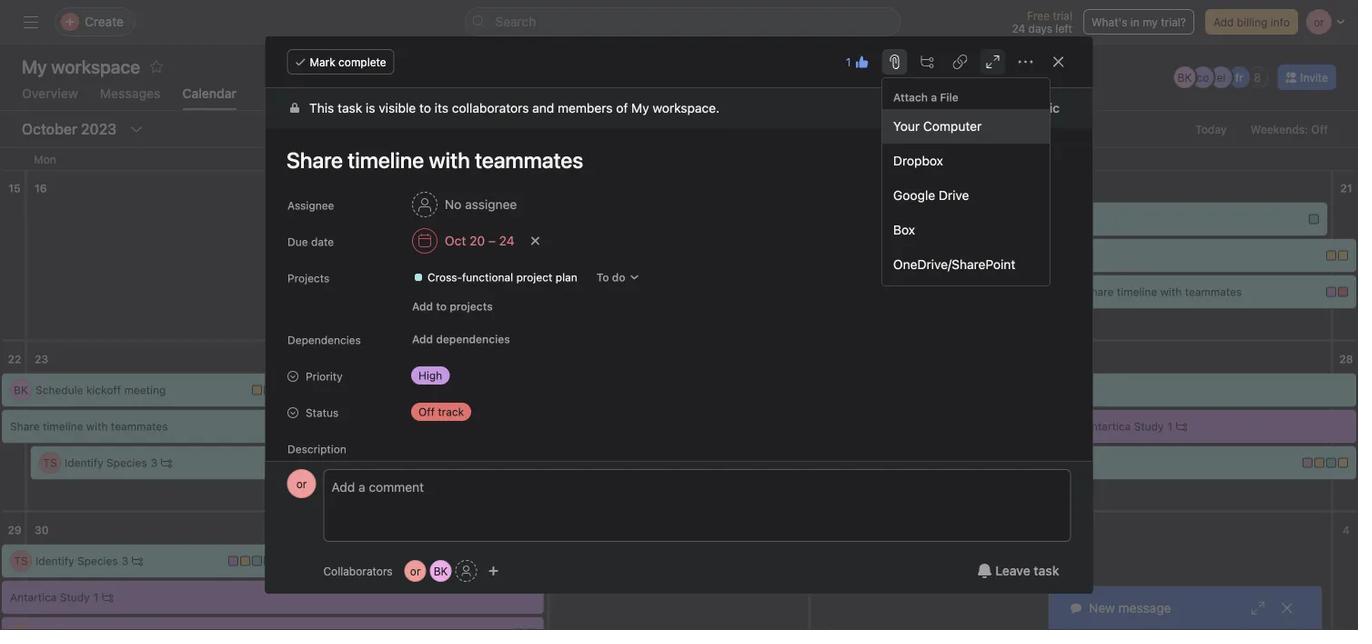 Task type: vqa. For each thing, say whether or not it's contained in the screenshot.
THE GLOBAL element
no



Task type: describe. For each thing, give the bounding box(es) containing it.
draft
[[300, 384, 326, 397]]

free
[[1027, 9, 1050, 22]]

add for add to projects
[[412, 300, 433, 313]]

22
[[8, 353, 21, 366]]

add or remove collaborators image
[[488, 566, 499, 577]]

16
[[35, 182, 47, 195]]

my
[[631, 101, 649, 116]]

messages
[[100, 86, 161, 101]]

search
[[495, 14, 536, 29]]

30
[[35, 524, 49, 537]]

0 vertical spatial 3
[[151, 457, 158, 469]]

off track
[[418, 406, 464, 418]]

plan
[[555, 271, 577, 284]]

add subtask image
[[920, 55, 935, 69]]

ts for the middle leftcount image
[[14, 555, 28, 568]]

a
[[931, 91, 937, 104]]

bk inside button
[[434, 565, 448, 578]]

project
[[516, 271, 552, 284]]

mon
[[34, 153, 56, 166]]

23
[[35, 353, 48, 366]]

add to projects button
[[403, 294, 501, 319]]

add billing info
[[1214, 15, 1290, 28]]

1 vertical spatial schedule kickoff meeting
[[35, 384, 166, 397]]

this task is visible to its collaborators and members of my workspace.
[[309, 101, 719, 116]]

info
[[1271, 15, 1290, 28]]

mark complete
[[310, 55, 386, 68]]

date
[[311, 236, 333, 248]]

cross-functional project plan link
[[405, 268, 584, 287]]

24 inside the share timeline with teammates dialog
[[499, 233, 514, 248]]

0 vertical spatial teammates
[[1185, 286, 1242, 298]]

–
[[488, 233, 495, 248]]

of
[[616, 101, 628, 116]]

ts for leftcount image to the right
[[43, 457, 57, 469]]

calendar
[[182, 86, 236, 101]]

1 horizontal spatial timeline
[[1117, 286, 1157, 298]]

search list box
[[464, 7, 901, 36]]

1 vertical spatial timeline
[[43, 420, 83, 433]]

20 inside the share timeline with teammates dialog
[[469, 233, 485, 248]]

in
[[1131, 15, 1140, 28]]

add to starred image
[[149, 59, 164, 74]]

overview
[[22, 86, 78, 101]]

0 horizontal spatial share
[[10, 420, 40, 433]]

complete
[[338, 55, 386, 68]]

fr
[[1235, 71, 1244, 84]]

make public
[[987, 101, 1059, 116]]

or for topmost or 'button'
[[296, 478, 307, 490]]

dependencies
[[287, 334, 361, 347]]

antartica for 27
[[1084, 420, 1131, 433]]

1 vertical spatial 3
[[122, 555, 128, 568]]

collaborators
[[323, 565, 393, 578]]

copy task link image
[[953, 55, 968, 69]]

left
[[1056, 22, 1073, 35]]

make public button
[[975, 92, 1071, 125]]

cross-
[[427, 271, 462, 284]]

days
[[1029, 22, 1053, 35]]

1 horizontal spatial schedule kickoff meeting
[[848, 249, 979, 262]]

make
[[987, 101, 1019, 116]]

add dependencies button
[[403, 327, 518, 352]]

today button
[[1187, 116, 1235, 142]]

weekends: off
[[1251, 123, 1328, 136]]

october 2023
[[22, 121, 117, 138]]

calendar button
[[182, 86, 236, 110]]

what's in my trial? button
[[1083, 9, 1194, 35]]

leftcount image
[[1176, 421, 1187, 432]]

21
[[1340, 182, 1352, 195]]

0 vertical spatial 20
[[1080, 182, 1094, 195]]

assignee
[[465, 197, 517, 212]]

1 vertical spatial bk
[[14, 384, 28, 397]]

leave task button
[[965, 555, 1071, 588]]

invite
[[1300, 71, 1328, 84]]

weekends: off button
[[1242, 116, 1336, 142]]

8
[[1254, 71, 1261, 84]]

1 horizontal spatial schedule
[[848, 249, 896, 262]]

add billing info button
[[1205, 9, 1298, 35]]

0 vertical spatial meeting
[[937, 249, 979, 262]]

el
[[1217, 71, 1226, 84]]

status
[[305, 407, 338, 419]]

to
[[596, 271, 609, 284]]

1 horizontal spatial leftcount image
[[132, 556, 143, 567]]

share timeline with teammates dialog
[[265, 36, 1093, 630]]

your computer menu item
[[882, 109, 1050, 144]]

leave
[[995, 564, 1030, 579]]

identify for the middle leftcount image
[[35, 555, 74, 568]]

free trial 24 days left
[[1012, 9, 1073, 35]]

google
[[893, 188, 935, 203]]

what's
[[1092, 15, 1128, 28]]

15
[[8, 182, 21, 195]]

study for 30
[[60, 591, 90, 604]]

off inside button
[[1311, 123, 1328, 136]]

projects
[[449, 300, 492, 313]]

antartica study for 27
[[1084, 420, 1164, 433]]

study for 27
[[1134, 420, 1164, 433]]

collapse task pane image
[[1051, 55, 1066, 69]]

public
[[1023, 101, 1059, 116]]

my
[[1143, 15, 1158, 28]]

1 vertical spatial meeting
[[124, 384, 166, 397]]

0 horizontal spatial leftcount image
[[102, 592, 113, 603]]

invite button
[[1278, 65, 1336, 90]]

and
[[532, 101, 554, 116]]

task for this
[[337, 101, 362, 116]]

drive
[[939, 188, 969, 203]]

functional
[[462, 271, 513, 284]]

task for leave
[[1034, 564, 1059, 579]]

priority
[[305, 370, 342, 383]]

attach a file
[[893, 91, 959, 104]]

add to projects
[[412, 300, 492, 313]]

onedrive/sharepoint
[[893, 257, 1016, 272]]

2 horizontal spatial leftcount image
[[161, 458, 172, 469]]

attach
[[893, 91, 928, 104]]

add for add billing info
[[1214, 15, 1234, 28]]

overview button
[[22, 86, 78, 110]]

billing
[[1237, 15, 1268, 28]]

wed
[[556, 153, 579, 166]]



Task type: locate. For each thing, give the bounding box(es) containing it.
expand new message image
[[1251, 601, 1265, 616]]

no assignee
[[444, 197, 517, 212]]

to left its
[[419, 101, 431, 116]]

antartica study for 30
[[10, 591, 90, 604]]

0 horizontal spatial schedule kickoff meeting
[[35, 384, 166, 397]]

attachments: add a file to this task, share timeline with teammates image
[[887, 55, 902, 69]]

1 horizontal spatial ts
[[43, 457, 57, 469]]

antartica
[[1084, 420, 1131, 433], [10, 591, 57, 604]]

1 vertical spatial identify species
[[35, 555, 118, 568]]

0 horizontal spatial off
[[418, 406, 434, 418]]

do
[[612, 271, 625, 284]]

to down cross-
[[436, 300, 446, 313]]

0 horizontal spatial study
[[60, 591, 90, 604]]

0 horizontal spatial 3
[[122, 555, 128, 568]]

0 vertical spatial timeline
[[1117, 286, 1157, 298]]

0 horizontal spatial share timeline with teammates
[[10, 420, 168, 433]]

1 vertical spatial share
[[10, 420, 40, 433]]

0 vertical spatial or button
[[287, 469, 316, 499]]

weekends:
[[1251, 123, 1308, 136]]

trial
[[1053, 9, 1073, 22]]

bk button
[[430, 560, 452, 582]]

computer
[[923, 119, 982, 134]]

or left bk button at the left of the page
[[410, 565, 421, 578]]

task left is
[[337, 101, 362, 116]]

add dependencies
[[412, 333, 510, 346]]

1 horizontal spatial off
[[1311, 123, 1328, 136]]

1 vertical spatial species
[[77, 555, 118, 568]]

antartica down 27
[[1084, 420, 1131, 433]]

visible
[[378, 101, 415, 116]]

workspace.
[[652, 101, 719, 116]]

schedule down box at the top
[[848, 249, 896, 262]]

0 horizontal spatial with
[[86, 420, 108, 433]]

0 horizontal spatial antartica study
[[10, 591, 90, 604]]

0 vertical spatial with
[[1160, 286, 1182, 298]]

google drive
[[893, 188, 969, 203]]

0 horizontal spatial timeline
[[43, 420, 83, 433]]

27
[[1080, 353, 1093, 366]]

identify for leftcount image to the right
[[65, 457, 103, 469]]

1 vertical spatial study
[[60, 591, 90, 604]]

1 horizontal spatial bk
[[434, 565, 448, 578]]

off left track
[[418, 406, 434, 418]]

2 vertical spatial bk
[[434, 565, 448, 578]]

no assignee button
[[403, 188, 525, 221]]

0 horizontal spatial meeting
[[124, 384, 166, 397]]

0 horizontal spatial task
[[337, 101, 362, 116]]

1 horizontal spatial study
[[1134, 420, 1164, 433]]

with
[[1160, 286, 1182, 298], [86, 420, 108, 433]]

add inside button
[[412, 333, 433, 346]]

off
[[1311, 123, 1328, 136], [418, 406, 434, 418]]

or
[[296, 478, 307, 490], [410, 565, 421, 578]]

1 vertical spatial off
[[418, 406, 434, 418]]

ts up 30
[[43, 457, 57, 469]]

0 vertical spatial identify species
[[65, 457, 147, 469]]

this
[[309, 101, 334, 116]]

0 horizontal spatial schedule
[[35, 384, 83, 397]]

1 horizontal spatial 3
[[151, 457, 158, 469]]

28
[[1339, 353, 1353, 366]]

0 horizontal spatial to
[[419, 101, 431, 116]]

0 vertical spatial antartica
[[1084, 420, 1131, 433]]

1 horizontal spatial share
[[1084, 286, 1114, 298]]

dependencies
[[436, 333, 510, 346]]

1 horizontal spatial antartica
[[1084, 420, 1131, 433]]

antartica study left leftcount icon
[[1084, 420, 1164, 433]]

0 vertical spatial ts
[[43, 457, 57, 469]]

2 vertical spatial leftcount image
[[102, 592, 113, 603]]

1 vertical spatial antartica study
[[10, 591, 90, 604]]

bk left co
[[1178, 71, 1192, 84]]

1 vertical spatial identify
[[35, 555, 74, 568]]

1 vertical spatial 24
[[499, 233, 514, 248]]

or button down description
[[287, 469, 316, 499]]

write
[[300, 555, 328, 568]]

1 horizontal spatial teammates
[[1185, 286, 1242, 298]]

1 vertical spatial or button
[[404, 560, 426, 582]]

to
[[419, 101, 431, 116], [436, 300, 446, 313]]

trial?
[[1161, 15, 1186, 28]]

or for the bottom or 'button'
[[410, 565, 421, 578]]

1 horizontal spatial 24
[[1012, 22, 1025, 35]]

1 vertical spatial with
[[86, 420, 108, 433]]

24 left days
[[1012, 22, 1025, 35]]

my workspace
[[22, 55, 140, 77]]

2 vertical spatial add
[[412, 333, 433, 346]]

identify species for leftcount image to the right
[[65, 457, 147, 469]]

identify species for the middle leftcount image
[[35, 555, 118, 568]]

1 horizontal spatial kickoff
[[899, 249, 934, 262]]

more actions for this task image
[[1018, 55, 1033, 69]]

Task Name text field
[[274, 139, 1071, 181]]

antartica down 30
[[10, 591, 57, 604]]

1 vertical spatial add
[[412, 300, 433, 313]]

file
[[940, 91, 959, 104]]

0 vertical spatial antartica study
[[1084, 420, 1164, 433]]

to inside button
[[436, 300, 446, 313]]

leftcount image
[[161, 458, 172, 469], [132, 556, 143, 567], [102, 592, 113, 603]]

your
[[893, 119, 920, 134]]

what's in my trial?
[[1092, 15, 1186, 28]]

0 horizontal spatial 20
[[469, 233, 485, 248]]

1 vertical spatial antartica
[[10, 591, 57, 604]]

0 vertical spatial task
[[337, 101, 362, 116]]

off track button
[[403, 399, 513, 425]]

collaborators
[[452, 101, 529, 116]]

0 vertical spatial schedule
[[848, 249, 896, 262]]

task inside leave task button
[[1034, 564, 1059, 579]]

1 vertical spatial teammates
[[111, 420, 168, 433]]

due date
[[287, 236, 333, 248]]

full screen image
[[986, 55, 1000, 69]]

assignee
[[287, 199, 334, 212]]

0 vertical spatial off
[[1311, 123, 1328, 136]]

0 vertical spatial 24
[[1012, 22, 1025, 35]]

schedule kickoff meeting down '23'
[[35, 384, 166, 397]]

1 button
[[841, 49, 875, 75]]

0 horizontal spatial ts
[[14, 555, 28, 568]]

due
[[287, 236, 308, 248]]

your computer
[[893, 119, 982, 134]]

or button left bk button at the left of the page
[[404, 560, 426, 582]]

bk left add or remove collaborators icon at bottom left
[[434, 565, 448, 578]]

box
[[893, 222, 915, 237]]

write up report
[[300, 555, 378, 568]]

oct
[[444, 233, 466, 248]]

main content containing this task is visible to its collaborators and members of my workspace.
[[265, 88, 1093, 630]]

0 vertical spatial share
[[1084, 286, 1114, 298]]

identify
[[65, 457, 103, 469], [35, 555, 74, 568]]

24
[[1012, 22, 1025, 35], [499, 233, 514, 248]]

dropbox
[[893, 153, 943, 168]]

add left billing
[[1214, 15, 1234, 28]]

bk down 22
[[14, 384, 28, 397]]

main content
[[265, 88, 1093, 630]]

antartica study
[[1084, 420, 1164, 433], [10, 591, 90, 604]]

antartica for 30
[[10, 591, 57, 604]]

0 vertical spatial kickoff
[[899, 249, 934, 262]]

teammates
[[1185, 286, 1242, 298], [111, 420, 168, 433]]

0 vertical spatial to
[[419, 101, 431, 116]]

task right the leave
[[1034, 564, 1059, 579]]

draft a 1
[[300, 384, 346, 397]]

0 horizontal spatial teammates
[[111, 420, 168, 433]]

antartica study down 30
[[10, 591, 90, 604]]

kickoff
[[899, 249, 934, 262], [86, 384, 121, 397]]

is
[[365, 101, 375, 116]]

1 horizontal spatial share timeline with teammates
[[1084, 286, 1242, 298]]

a
[[329, 384, 337, 397]]

schedule down '23'
[[35, 384, 83, 397]]

new message
[[1089, 601, 1171, 616]]

0 vertical spatial study
[[1134, 420, 1164, 433]]

1 horizontal spatial 20
[[1080, 182, 1094, 195]]

report
[[347, 555, 378, 568]]

clear due date image
[[530, 236, 541, 247]]

leave task
[[995, 564, 1059, 579]]

1 inside button
[[846, 55, 851, 68]]

1 horizontal spatial or button
[[404, 560, 426, 582]]

close image
[[1280, 601, 1295, 616]]

add for add dependencies
[[412, 333, 433, 346]]

1 horizontal spatial antartica study
[[1084, 420, 1164, 433]]

members
[[557, 101, 612, 116]]

search button
[[464, 7, 901, 36]]

0 vertical spatial leftcount image
[[161, 458, 172, 469]]

or button
[[287, 469, 316, 499], [404, 560, 426, 582]]

species for the middle leftcount image
[[77, 555, 118, 568]]

2 horizontal spatial bk
[[1178, 71, 1192, 84]]

0 vertical spatial identify
[[65, 457, 103, 469]]

1 vertical spatial kickoff
[[86, 384, 121, 397]]

0 horizontal spatial kickoff
[[86, 384, 121, 397]]

1 horizontal spatial meeting
[[937, 249, 979, 262]]

1 vertical spatial leftcount image
[[132, 556, 143, 567]]

ts down 29
[[14, 555, 28, 568]]

share up 27
[[1084, 286, 1114, 298]]

co
[[1197, 71, 1209, 84]]

share
[[1084, 286, 1114, 298], [10, 420, 40, 433]]

0 vertical spatial share timeline with teammates
[[1084, 286, 1242, 298]]

24 right –
[[499, 233, 514, 248]]

mark complete button
[[287, 49, 395, 75]]

projects
[[287, 272, 329, 285]]

schedule kickoff meeting down box at the top
[[848, 249, 979, 262]]

0 vertical spatial bk
[[1178, 71, 1192, 84]]

0 horizontal spatial bk
[[14, 384, 28, 397]]

4
[[1343, 524, 1350, 537]]

0 horizontal spatial 24
[[499, 233, 514, 248]]

1 vertical spatial to
[[436, 300, 446, 313]]

high
[[418, 369, 442, 382]]

add up high
[[412, 333, 433, 346]]

0 horizontal spatial or button
[[287, 469, 316, 499]]

1 vertical spatial 20
[[469, 233, 485, 248]]

share down 22
[[10, 420, 40, 433]]

0 vertical spatial or
[[296, 478, 307, 490]]

add down cross-
[[412, 300, 433, 313]]

track
[[437, 406, 464, 418]]

off right weekends:
[[1311, 123, 1328, 136]]

1 horizontal spatial task
[[1034, 564, 1059, 579]]

meeting
[[937, 249, 979, 262], [124, 384, 166, 397]]

task
[[337, 101, 362, 116], [1034, 564, 1059, 579]]

mark
[[310, 55, 335, 68]]

oct 20 – 24
[[444, 233, 514, 248]]

1 vertical spatial ts
[[14, 555, 28, 568]]

0 vertical spatial add
[[1214, 15, 1234, 28]]

0 horizontal spatial or
[[296, 478, 307, 490]]

29
[[8, 524, 21, 537]]

0 vertical spatial schedule kickoff meeting
[[848, 249, 979, 262]]

24 inside free trial 24 days left
[[1012, 22, 1025, 35]]

1 vertical spatial or
[[410, 565, 421, 578]]

species
[[106, 457, 147, 469], [77, 555, 118, 568]]

species for leftcount image to the right
[[106, 457, 147, 469]]

messages button
[[100, 86, 161, 110]]

off inside dropdown button
[[418, 406, 434, 418]]

add
[[1214, 15, 1234, 28], [412, 300, 433, 313], [412, 333, 433, 346]]

0 horizontal spatial antartica
[[10, 591, 57, 604]]

1 vertical spatial schedule
[[35, 384, 83, 397]]

or down description
[[296, 478, 307, 490]]

1 horizontal spatial to
[[436, 300, 446, 313]]

1 vertical spatial share timeline with teammates
[[10, 420, 168, 433]]



